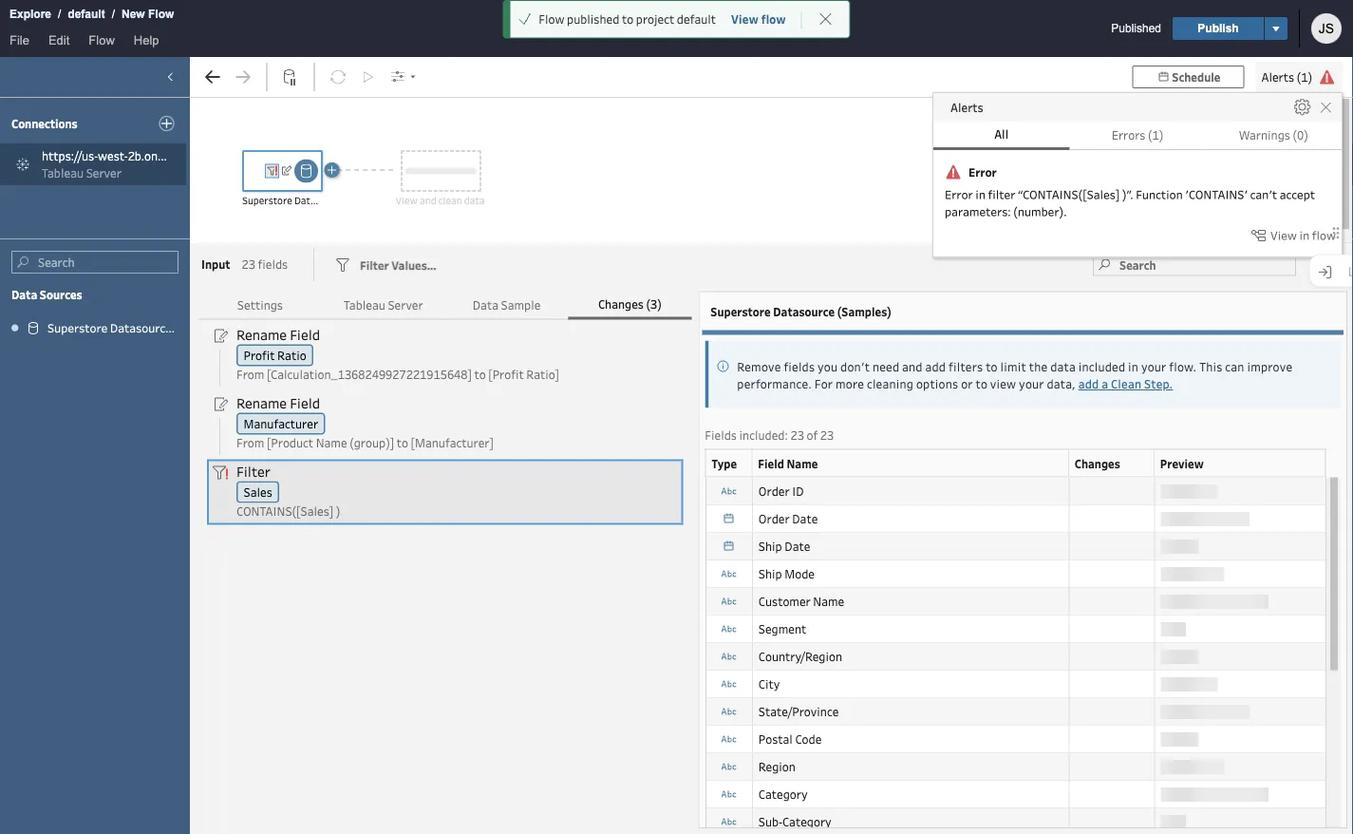 Task type: describe. For each thing, give the bounding box(es) containing it.
1 vertical spatial data
[[1051, 359, 1076, 375]]

date for order date
[[792, 510, 818, 526]]

view
[[991, 376, 1017, 392]]

explore / default / new flow
[[9, 8, 174, 20]]

alerts for alerts (1)
[[1262, 69, 1295, 85]]

default link
[[67, 5, 106, 24]]

publish button
[[1173, 17, 1264, 40]]

1 horizontal spatial in
[[1129, 359, 1139, 375]]

segment
[[758, 620, 806, 636]]

new flow link
[[121, 5, 175, 24]]

alerts (1)
[[1262, 69, 1313, 85]]

this
[[1200, 359, 1223, 375]]

0 vertical spatial your
[[1142, 359, 1167, 375]]

alerts for alerts
[[951, 99, 984, 115]]

js
[[1319, 21, 1335, 36]]

changes (3)
[[598, 296, 662, 311]]

0 vertical spatial server
[[86, 165, 121, 180]]

2 horizontal spatial (samples)
[[838, 303, 892, 319]]

name inside rename field manufacturer from [product name (group)] to [manufacturer]
[[316, 435, 347, 451]]

fields included: 23 of 23
[[705, 427, 834, 443]]

0 vertical spatial tableau
[[42, 165, 84, 180]]

)".
[[1123, 187, 1134, 202]]

region row
[[705, 752, 1327, 781]]

to inside rename field manufacturer from [product name (group)] to [manufacturer]
[[397, 435, 408, 451]]

2 / from the left
[[112, 8, 115, 20]]

row group containing order id
[[705, 476, 1327, 834]]

a
[[1102, 376, 1109, 392]]

redo image
[[229, 63, 257, 91]]

order id row
[[705, 476, 1327, 506]]

in inside error in filter "contains([sales] )". function 'contains' can't accept parameters: (number).
[[976, 187, 986, 202]]

fields
[[705, 427, 737, 443]]

order for order date
[[758, 510, 790, 526]]

flow
[[762, 11, 786, 27]]

flow.
[[1170, 359, 1197, 375]]

included
[[1079, 359, 1126, 375]]

to up "view"
[[986, 359, 998, 375]]

0 horizontal spatial datasource
[[110, 320, 172, 336]]

1 horizontal spatial new
[[649, 20, 680, 37]]

type
[[712, 455, 737, 471]]

performance.
[[737, 376, 812, 392]]

success image
[[518, 12, 531, 26]]

can
[[1226, 359, 1245, 375]]

accept
[[1280, 187, 1316, 202]]

edit
[[48, 33, 70, 47]]

[profit
[[489, 367, 524, 382]]

state/province
[[758, 703, 839, 718]]

view flow link
[[731, 10, 787, 28]]

[calculation_1368249927221915648]
[[267, 367, 472, 382]]

23 fields
[[242, 256, 288, 272]]

flow up help
[[148, 8, 174, 20]]

country/region
[[758, 648, 842, 663]]

2 horizontal spatial superstore datasource (samples)
[[711, 303, 892, 319]]

cleaning
[[867, 376, 914, 392]]

data sample
[[473, 297, 541, 312]]

(3)
[[647, 296, 662, 311]]

view flow
[[732, 11, 786, 27]]

error for error
[[969, 164, 997, 179]]

(group)]
[[350, 435, 394, 451]]

state/province row
[[705, 697, 1327, 726]]

remove
[[737, 359, 781, 375]]

project
[[636, 11, 675, 27]]

1 vertical spatial category
[[782, 813, 831, 829]]

2 vertical spatial (samples)
[[174, 320, 228, 336]]

1 horizontal spatial superstore datasource (samples)
[[242, 194, 393, 207]]

1 horizontal spatial 23
[[791, 427, 804, 443]]

0 vertical spatial superstore
[[242, 194, 292, 207]]

2 horizontal spatial 23
[[820, 427, 834, 443]]

changes for changes (3)
[[598, 296, 644, 311]]

sales
[[244, 484, 272, 500]]

ship date
[[758, 538, 810, 553]]

1 / from the left
[[58, 8, 61, 20]]

sources
[[40, 287, 82, 302]]

remove fields you don't need and add filters to limit the data included in your flow.
[[737, 359, 1200, 375]]

don't
[[841, 359, 870, 375]]

help
[[134, 33, 159, 47]]

2 vertical spatial superstore datasource (samples)
[[47, 320, 228, 336]]

to inside flow published to project default 'alert'
[[622, 11, 634, 27]]

file
[[9, 33, 29, 47]]

grid containing order id
[[705, 449, 1341, 834]]

0 vertical spatial (samples)
[[348, 194, 393, 207]]

edit button
[[39, 29, 79, 57]]

from inside the rename field profit ratio from [calculation_1368249927221915648] to [profit ratio]
[[237, 367, 264, 382]]

included:
[[740, 427, 788, 443]]

1 vertical spatial tableau
[[344, 297, 386, 312]]

flow inside popup button
[[89, 33, 115, 47]]

improve
[[1248, 359, 1293, 375]]

limit
[[1001, 359, 1027, 375]]

sub-
[[758, 813, 782, 829]]

need
[[873, 359, 900, 375]]

clean
[[439, 194, 462, 207]]

1 vertical spatial and
[[903, 359, 923, 375]]

region
[[758, 758, 796, 774]]

you
[[818, 359, 838, 375]]

flow button
[[79, 29, 124, 57]]

filter
[[237, 462, 271, 480]]

add an output step to run the flow image
[[354, 63, 383, 91]]

ratio
[[277, 347, 306, 363]]

ship mode
[[758, 565, 815, 581]]

0 vertical spatial tableau server
[[42, 165, 121, 180]]

js button
[[1312, 13, 1342, 44]]

published
[[1112, 22, 1162, 35]]

(1) for errors (1)
[[1149, 127, 1164, 143]]

file button
[[0, 29, 39, 57]]

0 horizontal spatial 23
[[242, 256, 255, 272]]

postal
[[758, 730, 793, 746]]

(0)
[[1293, 127, 1309, 143]]

warnings (0)
[[1240, 127, 1309, 143]]

1 horizontal spatial server
[[388, 297, 423, 312]]

field name
[[758, 455, 818, 471]]

city row
[[705, 669, 1327, 699]]

[manufacturer]
[[411, 435, 494, 451]]

profit
[[244, 347, 275, 363]]

to inside "this can improve performance. for more cleaning options or to view your data,"
[[976, 376, 988, 392]]

country/region row
[[705, 642, 1327, 671]]

manufacturer
[[244, 415, 318, 431]]

errors (1)
[[1112, 127, 1164, 143]]

publish
[[1198, 22, 1239, 35]]

parameters:
[[945, 204, 1011, 219]]

mode
[[784, 565, 815, 581]]

0 horizontal spatial new
[[122, 8, 145, 20]]

rename for rename field profit ratio from [calculation_1368249927221915648] to [profit ratio]
[[237, 325, 287, 343]]

ratio]
[[527, 367, 560, 382]]

the
[[1030, 359, 1048, 375]]

explore link
[[9, 5, 52, 24]]

"contains([sales]
[[1018, 187, 1120, 202]]



Task type: vqa. For each thing, say whether or not it's contained in the screenshot.
(3)
yes



Task type: locate. For each thing, give the bounding box(es) containing it.
0 vertical spatial datasource
[[294, 194, 346, 207]]

1 horizontal spatial fields
[[784, 359, 815, 375]]

alerts
[[1262, 69, 1295, 85], [951, 99, 984, 115]]

1 horizontal spatial add
[[1079, 376, 1099, 392]]

superstore datasource (samples)
[[242, 194, 393, 207], [711, 303, 892, 319], [47, 320, 228, 336]]

changes left (3)
[[598, 296, 644, 311]]

your up the step.
[[1142, 359, 1167, 375]]

order date
[[758, 510, 818, 526]]

[product
[[267, 435, 314, 451]]

2 horizontal spatial superstore
[[711, 303, 771, 319]]

your
[[1142, 359, 1167, 375], [1019, 376, 1045, 392]]

grid
[[705, 449, 1341, 834]]

superstore down sources
[[47, 320, 108, 336]]

city
[[758, 675, 780, 691]]

superstore datasource (samples) up 23 fields
[[242, 194, 393, 207]]

order id
[[758, 482, 804, 498]]

(samples) down input
[[174, 320, 228, 336]]

tableau down connections
[[42, 165, 84, 180]]

(number).
[[1014, 204, 1067, 219]]

0 horizontal spatial search text field
[[11, 251, 179, 274]]

sub-category row
[[705, 807, 1327, 834]]

field inside the rename field profit ratio from [calculation_1368249927221915648] to [profit ratio]
[[290, 325, 320, 343]]

1 horizontal spatial tableau server
[[344, 297, 423, 312]]

(1) right errors
[[1149, 127, 1164, 143]]

data up data, at top
[[1051, 359, 1076, 375]]

flow down explore / default / new flow
[[89, 33, 115, 47]]

contains([sales]
[[237, 503, 334, 519]]

0 vertical spatial date
[[792, 510, 818, 526]]

ship mode row
[[705, 559, 1327, 588]]

from inside rename field manufacturer from [product name (group)] to [manufacturer]
[[237, 435, 264, 451]]

field
[[290, 325, 320, 343], [290, 393, 320, 412], [758, 455, 785, 471]]

(samples) up 'don't'
[[838, 303, 892, 319]]

data left sample
[[473, 297, 499, 312]]

more
[[836, 376, 865, 392]]

or
[[961, 376, 973, 392]]

1 vertical spatial add
[[1079, 376, 1099, 392]]

search text field down the 'contains'
[[1093, 253, 1297, 276]]

0 vertical spatial add
[[926, 359, 946, 375]]

superstore datasource (samples) down sources
[[47, 320, 228, 336]]

/
[[58, 8, 61, 20], [112, 8, 115, 20]]

add left a
[[1079, 376, 1099, 392]]

rename up manufacturer
[[237, 393, 287, 412]]

1 vertical spatial name
[[787, 455, 818, 471]]

2 rename from the top
[[237, 393, 287, 412]]

name left (group)]
[[316, 435, 347, 451]]

in
[[976, 187, 986, 202], [1129, 359, 1139, 375]]

flow inside 'alert'
[[539, 11, 565, 27]]

name for customer
[[813, 593, 844, 608]]

from down profit
[[237, 367, 264, 382]]

2 ship from the top
[[758, 565, 782, 581]]

your inside "this can improve performance. for more cleaning options or to view your data,"
[[1019, 376, 1045, 392]]

add up options
[[926, 359, 946, 375]]

customer
[[758, 593, 811, 608]]

step.
[[1145, 376, 1174, 392]]

changes for changes
[[1075, 455, 1121, 471]]

1 horizontal spatial /
[[112, 8, 115, 20]]

view left clean
[[396, 194, 418, 207]]

rename inside rename field manufacturer from [product name (group)] to [manufacturer]
[[237, 393, 287, 412]]

1 vertical spatial from
[[237, 435, 264, 451]]

field up ratio
[[290, 325, 320, 343]]

0 horizontal spatial /
[[58, 8, 61, 20]]

order for order id
[[758, 482, 790, 498]]

0 vertical spatial changes
[[598, 296, 644, 311]]

0 horizontal spatial superstore datasource (samples)
[[47, 320, 228, 336]]

new flow
[[649, 20, 716, 37]]

datasource
[[294, 194, 346, 207], [773, 303, 835, 319], [110, 320, 172, 336]]

1 horizontal spatial (samples)
[[348, 194, 393, 207]]

field up manufacturer
[[290, 393, 320, 412]]

order
[[758, 482, 790, 498], [758, 510, 790, 526]]

ship up ship mode
[[758, 538, 782, 553]]

fields left you
[[784, 359, 815, 375]]

0 horizontal spatial changes
[[598, 296, 644, 311]]

1 vertical spatial order
[[758, 510, 790, 526]]

1 vertical spatial view
[[396, 194, 418, 207]]

(samples) left "view and clean data"
[[348, 194, 393, 207]]

1 vertical spatial server
[[388, 297, 423, 312]]

default right project
[[677, 11, 716, 27]]

error in filter "contains([sales] )". function 'contains' can't accept parameters: (number).
[[945, 187, 1316, 219]]

0 vertical spatial in
[[976, 187, 986, 202]]

data right clean
[[464, 194, 485, 207]]

in up clean
[[1129, 359, 1139, 375]]

0 vertical spatial view
[[732, 11, 759, 27]]

flow right project
[[684, 20, 716, 37]]

tableau server up the rename field profit ratio from [calculation_1368249927221915648] to [profit ratio]
[[344, 297, 423, 312]]

0 horizontal spatial in
[[976, 187, 986, 202]]

rename for rename field manufacturer from [product name (group)] to [manufacturer]
[[237, 393, 287, 412]]

1 vertical spatial superstore datasource (samples)
[[711, 303, 892, 319]]

1 vertical spatial superstore
[[711, 303, 771, 319]]

23 left of
[[791, 427, 804, 443]]

23 right of
[[820, 427, 834, 443]]

1 horizontal spatial data
[[473, 297, 499, 312]]

to left [profit
[[475, 367, 486, 382]]

view inside view flow link
[[732, 11, 759, 27]]

new
[[122, 8, 145, 20], [649, 20, 680, 37]]

1 ship from the top
[[758, 538, 782, 553]]

ship for ship date
[[758, 538, 782, 553]]

1 horizontal spatial changes
[[1075, 455, 1121, 471]]

1 rename from the top
[[237, 325, 287, 343]]

1 horizontal spatial search text field
[[1093, 253, 1297, 276]]

function
[[1136, 187, 1183, 202]]

0 horizontal spatial data
[[464, 194, 485, 207]]

0 vertical spatial rename
[[237, 325, 287, 343]]

date for ship date
[[784, 538, 810, 553]]

customer name row
[[705, 586, 1327, 616]]

error up parameters:
[[945, 187, 973, 202]]

1 vertical spatial alerts
[[951, 99, 984, 115]]

0 vertical spatial field
[[290, 325, 320, 343]]

superstore up 23 fields
[[242, 194, 292, 207]]

2 from from the top
[[237, 435, 264, 451]]

1 horizontal spatial superstore
[[242, 194, 292, 207]]

new right "published"
[[649, 20, 680, 37]]

row group
[[705, 476, 1327, 834]]

search text field up sources
[[11, 251, 179, 274]]

view
[[732, 11, 759, 27], [396, 194, 418, 207]]

0 vertical spatial and
[[420, 194, 437, 207]]

data for data sources
[[11, 287, 37, 302]]

1 vertical spatial rename
[[237, 393, 287, 412]]

field down fields included: 23 of 23
[[758, 455, 785, 471]]

field for rename field manufacturer from [product name (group)] to [manufacturer]
[[290, 393, 320, 412]]

0 horizontal spatial tableau server
[[42, 165, 121, 180]]

postal code
[[758, 730, 822, 746]]

changes down a
[[1075, 455, 1121, 471]]

error inside error in filter "contains([sales] )". function 'contains' can't accept parameters: (number).
[[945, 187, 973, 202]]

schedule
[[1173, 69, 1221, 85]]

flow published to project default
[[539, 11, 716, 27]]

name up id
[[787, 455, 818, 471]]

1 vertical spatial in
[[1129, 359, 1139, 375]]

and
[[420, 194, 437, 207], [903, 359, 923, 375]]

error for error in filter "contains([sales] )". function 'contains' can't accept parameters: (number).
[[945, 187, 973, 202]]

0 vertical spatial name
[[316, 435, 347, 451]]

connections
[[11, 116, 78, 131]]

1 order from the top
[[758, 482, 790, 498]]

1 horizontal spatial datasource
[[294, 194, 346, 207]]

fields for 23
[[258, 256, 288, 272]]

filters
[[949, 359, 984, 375]]

view left flow
[[732, 11, 759, 27]]

published
[[567, 11, 620, 27]]

rename up profit
[[237, 325, 287, 343]]

Search text field
[[11, 251, 179, 274], [1093, 253, 1297, 276]]

flow published to project default alert
[[539, 10, 716, 28]]

clean
[[1111, 376, 1142, 392]]

1 horizontal spatial data
[[1051, 359, 1076, 375]]

0 horizontal spatial fields
[[258, 256, 288, 272]]

2 vertical spatial name
[[813, 593, 844, 608]]

0 vertical spatial alerts
[[1262, 69, 1295, 85]]

1 vertical spatial error
[[945, 187, 973, 202]]

this can improve performance. for more cleaning options or to view your data,
[[737, 359, 1293, 392]]

/ up edit
[[58, 8, 61, 20]]

customer name
[[758, 593, 844, 608]]

to right "or"
[[976, 376, 988, 392]]

0 vertical spatial category
[[758, 785, 807, 801]]

error up filter
[[969, 164, 997, 179]]

23 right input
[[242, 256, 255, 272]]

options
[[917, 376, 959, 392]]

1 vertical spatial ship
[[758, 565, 782, 581]]

name down mode
[[813, 593, 844, 608]]

changes
[[598, 296, 644, 311], [1075, 455, 1121, 471]]

sample
[[501, 297, 541, 312]]

view for view and clean data
[[396, 194, 418, 207]]

from up 'filter'
[[237, 435, 264, 451]]

ship for ship mode
[[758, 565, 782, 581]]

ship
[[758, 538, 782, 553], [758, 565, 782, 581]]

date up mode
[[784, 538, 810, 553]]

0 vertical spatial order
[[758, 482, 790, 498]]

2 order from the top
[[758, 510, 790, 526]]

your down the
[[1019, 376, 1045, 392]]

0 horizontal spatial alerts
[[951, 99, 984, 115]]

default up flow popup button
[[68, 8, 105, 20]]

help button
[[124, 29, 169, 57]]

1 vertical spatial your
[[1019, 376, 1045, 392]]

0 vertical spatial fields
[[258, 256, 288, 272]]

1 vertical spatial (1)
[[1149, 127, 1164, 143]]

all
[[995, 126, 1009, 142]]

order down order id
[[758, 510, 790, 526]]

name for field
[[787, 455, 818, 471]]

input
[[201, 256, 230, 271]]

view for view flow
[[732, 11, 759, 27]]

1 from from the top
[[237, 367, 264, 382]]

2 vertical spatial field
[[758, 455, 785, 471]]

category row
[[705, 779, 1327, 809]]

to left project
[[622, 11, 634, 27]]

1 vertical spatial date
[[784, 538, 810, 553]]

1 horizontal spatial tableau
[[344, 297, 386, 312]]

data
[[464, 194, 485, 207], [1051, 359, 1076, 375]]

order left id
[[758, 482, 790, 498]]

date
[[792, 510, 818, 526], [784, 538, 810, 553]]

warnings
[[1240, 127, 1291, 143]]

field inside rename field manufacturer from [product name (group)] to [manufacturer]
[[290, 393, 320, 412]]

sub-category
[[758, 813, 831, 829]]

ship left mode
[[758, 565, 782, 581]]

and right the need
[[903, 359, 923, 375]]

new up help
[[122, 8, 145, 20]]

rename inside the rename field profit ratio from [calculation_1368249927221915648] to [profit ratio]
[[237, 325, 287, 343]]

1 vertical spatial datasource
[[773, 303, 835, 319]]

0 vertical spatial ship
[[758, 538, 782, 553]]

data left sources
[[11, 287, 37, 302]]

1 horizontal spatial your
[[1142, 359, 1167, 375]]

1 horizontal spatial alerts
[[1262, 69, 1295, 85]]

(samples)
[[348, 194, 393, 207], [838, 303, 892, 319], [174, 320, 228, 336]]

order date row
[[705, 504, 1327, 533]]

category
[[758, 785, 807, 801], [782, 813, 831, 829]]

data for data sample
[[473, 297, 499, 312]]

)
[[336, 503, 340, 519]]

1 horizontal spatial view
[[732, 11, 759, 27]]

explore
[[9, 8, 51, 20]]

view and clean data
[[396, 194, 485, 207]]

add
[[926, 359, 946, 375], [1079, 376, 1099, 392]]

1 horizontal spatial default
[[677, 11, 716, 27]]

0 vertical spatial (1)
[[1297, 69, 1313, 85]]

errors
[[1112, 127, 1146, 143]]

2 vertical spatial superstore
[[47, 320, 108, 336]]

default inside 'alert'
[[677, 11, 716, 27]]

postal code row
[[705, 724, 1327, 754]]

data,
[[1047, 376, 1076, 392]]

to inside the rename field profit ratio from [calculation_1368249927221915648] to [profit ratio]
[[475, 367, 486, 382]]

1 vertical spatial field
[[290, 393, 320, 412]]

(1) for alerts (1)
[[1297, 69, 1313, 85]]

superstore up info image
[[711, 303, 771, 319]]

tableau server
[[42, 165, 121, 180], [344, 297, 423, 312]]

no refreshes available image
[[324, 63, 352, 91]]

data
[[11, 287, 37, 302], [473, 297, 499, 312]]

tableau server down connections
[[42, 165, 121, 180]]

0 vertical spatial error
[[969, 164, 997, 179]]

1 horizontal spatial (1)
[[1297, 69, 1313, 85]]

fields for remove
[[784, 359, 815, 375]]

1 vertical spatial changes
[[1075, 455, 1121, 471]]

in up parameters:
[[976, 187, 986, 202]]

1 vertical spatial tableau server
[[344, 297, 423, 312]]

0 vertical spatial data
[[464, 194, 485, 207]]

(1) down js popup button
[[1297, 69, 1313, 85]]

name
[[316, 435, 347, 451], [787, 455, 818, 471], [813, 593, 844, 608]]

0 horizontal spatial (1)
[[1149, 127, 1164, 143]]

schedule button
[[1133, 66, 1245, 88]]

and left clean
[[420, 194, 437, 207]]

add connection image
[[159, 115, 175, 132]]

rename field manufacturer from [product name (group)] to [manufacturer]
[[237, 393, 494, 451]]

fields up the settings
[[258, 256, 288, 272]]

preview
[[1161, 455, 1204, 471]]

1 vertical spatial (samples)
[[838, 303, 892, 319]]

filter sales contains([sales] )
[[237, 462, 340, 519]]

0 horizontal spatial server
[[86, 165, 121, 180]]

info image
[[717, 359, 730, 373]]

0 horizontal spatial and
[[420, 194, 437, 207]]

'contains'
[[1186, 187, 1248, 202]]

1 vertical spatial fields
[[784, 359, 815, 375]]

2 horizontal spatial datasource
[[773, 303, 835, 319]]

segment row
[[705, 614, 1327, 643]]

ship date row
[[705, 531, 1327, 561]]

(1)
[[1297, 69, 1313, 85], [1149, 127, 1164, 143]]

rename
[[237, 325, 287, 343], [237, 393, 287, 412]]

to
[[622, 11, 634, 27], [986, 359, 998, 375], [475, 367, 486, 382], [976, 376, 988, 392], [397, 435, 408, 451]]

0 horizontal spatial tableau
[[42, 165, 84, 180]]

date down id
[[792, 510, 818, 526]]

/ right default link at the left top
[[112, 8, 115, 20]]

2 vertical spatial datasource
[[110, 320, 172, 336]]

name inside row
[[813, 593, 844, 608]]

superstore datasource (samples) up you
[[711, 303, 892, 319]]

flow right success icon
[[539, 11, 565, 27]]

0 horizontal spatial (samples)
[[174, 320, 228, 336]]

settings
[[237, 297, 283, 312]]

0 horizontal spatial default
[[68, 8, 105, 20]]

to right (group)]
[[397, 435, 408, 451]]

0 horizontal spatial superstore
[[47, 320, 108, 336]]

0 vertical spatial from
[[237, 367, 264, 382]]

field for rename field profit ratio from [calculation_1368249927221915648] to [profit ratio]
[[290, 325, 320, 343]]

tableau up the rename field profit ratio from [calculation_1368249927221915648] to [profit ratio]
[[344, 297, 386, 312]]

flow
[[148, 8, 174, 20], [539, 11, 565, 27], [684, 20, 716, 37], [89, 33, 115, 47]]



